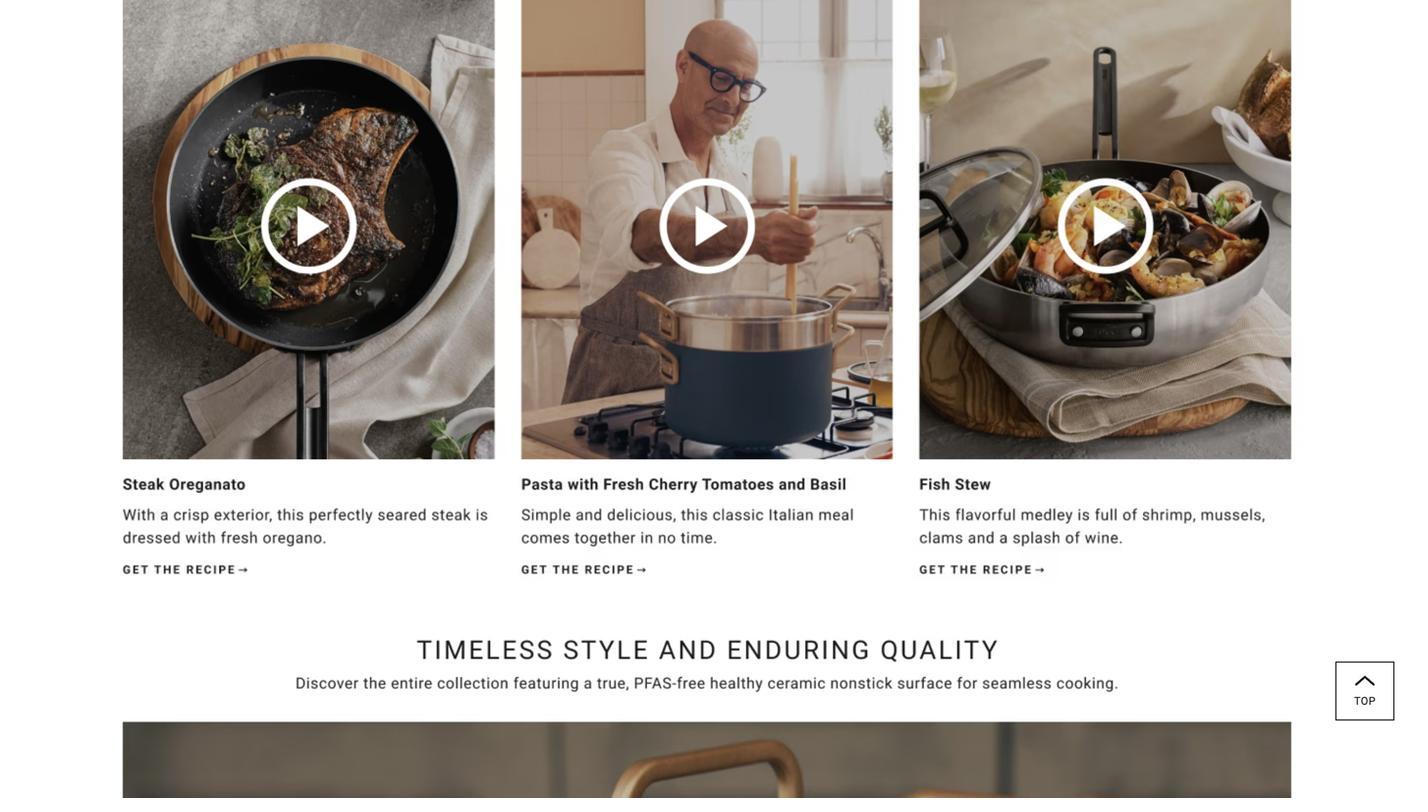 Task type: vqa. For each thing, say whether or not it's contained in the screenshot.
Search search field
no



Task type: describe. For each thing, give the bounding box(es) containing it.
stanley tucci makes fish stew image
[[907, 0, 1394, 459]]



Task type: locate. For each thing, give the bounding box(es) containing it.
1 steak oreganato image from the top
[[20, 0, 508, 459]]

1 pasta with fresh cherry tomatoes & basil image from the top
[[508, 0, 907, 459]]

fish stew image
[[907, 459, 1394, 636]]

pasta with fresh cherry tomatoes & basil image
[[508, 0, 907, 459], [508, 459, 907, 636]]

2 pasta with fresh cherry tomatoes & basil image from the top
[[508, 459, 907, 636]]

2 steak oreganato image from the top
[[20, 459, 508, 636]]

timeless style and enduring quality image
[[20, 636, 1394, 798]]

steak oreganato image
[[20, 0, 508, 459], [20, 459, 508, 636]]



